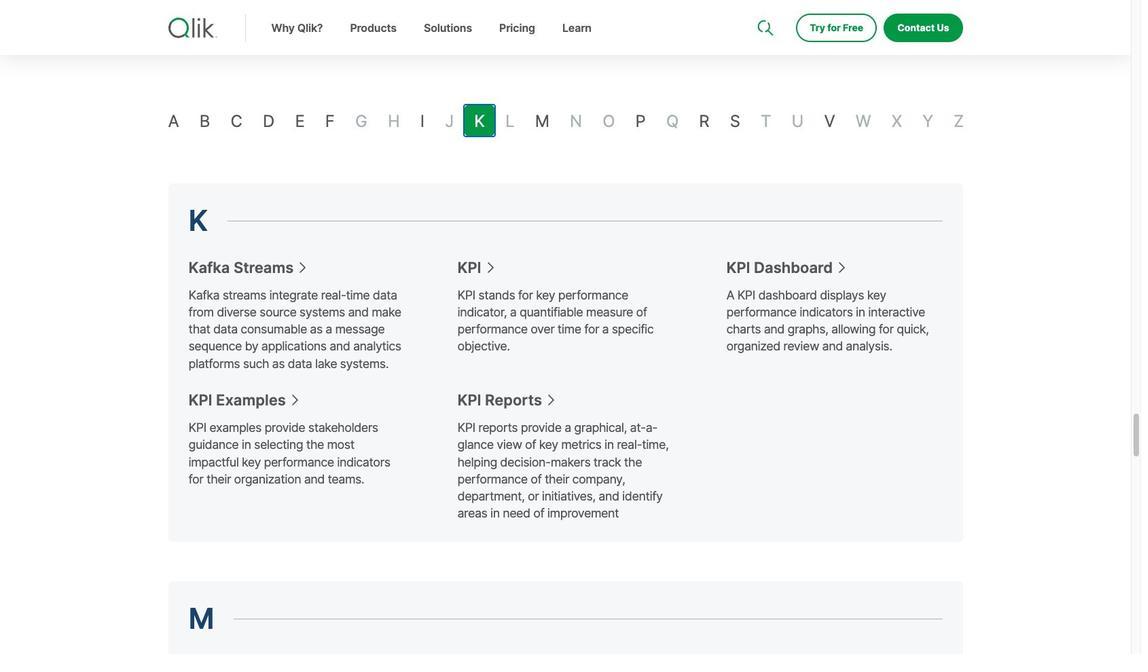 Task type: locate. For each thing, give the bounding box(es) containing it.
qlik image
[[168, 18, 217, 38]]

support image
[[759, 0, 770, 11]]



Task type: vqa. For each thing, say whether or not it's contained in the screenshot.
support image
yes



Task type: describe. For each thing, give the bounding box(es) containing it.
company image
[[838, 0, 849, 11]]



